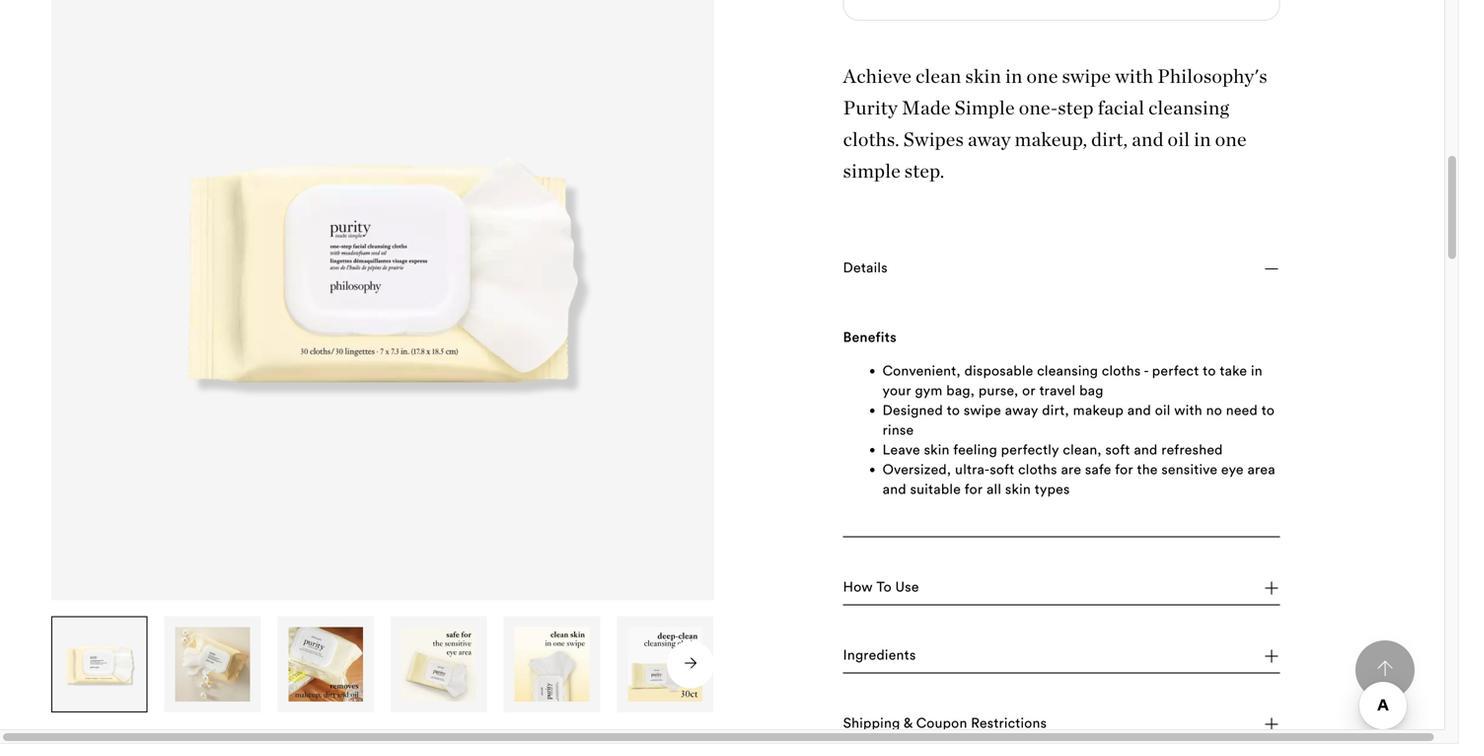 Task type: describe. For each thing, give the bounding box(es) containing it.
with inside gently wipe cloth on skin to remove dirt, oil and makeup. avoid direct contact with eyes.
[[938, 657, 966, 675]]

in inside convenient, disposable cleansing cloths - perfect to take in your gym bag, purse, or travel bag designed to swipe away dirt, makeup and oil with no need to rinse leave skin feeling perfectly clean, soft and refreshed oversized, ultra-soft cloths are safe for the sensitive eye area and suitable for all skin types
[[1251, 362, 1263, 380]]

facial
[[1098, 96, 1145, 120]]

(meadowfoam)
[[1065, 725, 1162, 743]]

skin inside gently wipe cloth on skin to remove dirt, oil and makeup. avoid direct contact with eyes.
[[981, 637, 1007, 655]]

oil inside gently wipe cloth on skin to remove dirt, oil and makeup. avoid direct contact with eyes.
[[1110, 637, 1125, 655]]

ingredients
[[843, 646, 916, 664]]

aqua/water/eau, butylene glycol, sodium citrate, gluconolactone, limnanthes alba (meadowfoam) seed oil
[[843, 705, 1279, 744]]

1 vertical spatial soft
[[990, 461, 1015, 478]]

details
[[843, 259, 888, 276]]

travel
[[1040, 382, 1076, 399]]

step
[[1058, 96, 1094, 120]]

0 vertical spatial philosophy purity made simple one-step facial cleansing cloths #1 image
[[51, 0, 715, 600]]

how
[[843, 578, 873, 596]]

sensitive
[[1162, 461, 1218, 478]]

made
[[902, 96, 951, 120]]

shipping & coupon restrictions
[[843, 714, 1047, 732]]

swipe inside convenient, disposable cleansing cloths - perfect to take in your gym bag, purse, or travel bag designed to swipe away dirt, makeup and oil with no need to rinse leave skin feeling perfectly clean, soft and refreshed oversized, ultra-soft cloths are safe for the sensitive eye area and suitable for all skin types
[[964, 401, 1002, 419]]

coupon
[[917, 714, 968, 732]]

suitable
[[910, 480, 961, 498]]

convenient,
[[883, 362, 961, 380]]

away inside achieve clean skin in one swipe with philosophy's purity made simple one-step facial cleansing cloths. swipes away makeup, dirt, and oil in one simple step.
[[968, 127, 1011, 151]]

purse,
[[979, 382, 1019, 399]]

makeup.
[[1157, 637, 1211, 655]]

0 horizontal spatial one
[[1027, 64, 1059, 88]]

and up 'the'
[[1134, 441, 1158, 459]]

take
[[1220, 362, 1248, 380]]

gently
[[843, 637, 886, 655]]

4 / 9 group
[[391, 616, 488, 713]]

and down oversized,
[[883, 480, 907, 498]]

next slide image
[[685, 657, 697, 669]]

cleansing inside achieve clean skin in one swipe with philosophy's purity made simple one-step facial cleansing cloths. swipes away makeup, dirt, and oil in one simple step.
[[1149, 96, 1230, 120]]

makeup,
[[1015, 127, 1088, 151]]

1 vertical spatial one
[[1215, 127, 1247, 151]]

swipe inside achieve clean skin in one swipe with philosophy's purity made simple one-step facial cleansing cloths. swipes away makeup, dirt, and oil in one simple step.
[[1062, 64, 1112, 88]]

and down -
[[1128, 401, 1152, 419]]

safe
[[1086, 461, 1112, 478]]

&
[[904, 714, 913, 732]]

and inside achieve clean skin in one swipe with philosophy's purity made simple one-step facial cleansing cloths. swipes away makeup, dirt, and oil in one simple step.
[[1132, 127, 1164, 151]]

philosophy purity made simple one-step facial cleansing cloths #3 image
[[288, 627, 363, 702]]

product images carousel region
[[51, 0, 715, 714]]

cloth
[[925, 637, 957, 655]]

achieve
[[843, 64, 912, 88]]

to right 'need' at the bottom right
[[1262, 401, 1275, 419]]

seed
[[1166, 725, 1198, 743]]

1 horizontal spatial for
[[1115, 461, 1134, 478]]

skin up oversized,
[[924, 441, 950, 459]]

simple
[[955, 96, 1015, 120]]

clean
[[916, 64, 962, 88]]

sodium
[[1070, 705, 1118, 723]]

0 vertical spatial in
[[1006, 64, 1023, 88]]

0 vertical spatial soft
[[1106, 441, 1131, 459]]

bag
[[1080, 382, 1104, 399]]

oil inside achieve clean skin in one swipe with philosophy's purity made simple one-step facial cleansing cloths. swipes away makeup, dirt, and oil in one simple step.
[[1168, 127, 1190, 151]]

to left take
[[1203, 362, 1216, 380]]

are
[[1061, 461, 1082, 478]]

to
[[877, 578, 892, 596]]

benefits
[[843, 328, 897, 346]]

butylene
[[961, 705, 1017, 723]]

oversized,
[[883, 461, 952, 478]]

step.
[[905, 159, 945, 183]]

ultra-
[[955, 461, 990, 478]]

perfect
[[1152, 362, 1199, 380]]

gym
[[915, 382, 943, 399]]

1 horizontal spatial in
[[1194, 127, 1212, 151]]

feeling
[[954, 441, 998, 459]]

all
[[987, 480, 1002, 498]]

0 vertical spatial cloths
[[1102, 362, 1141, 380]]

types
[[1035, 480, 1070, 498]]

how to use
[[843, 578, 919, 596]]

the
[[1137, 461, 1158, 478]]

use
[[896, 578, 919, 596]]

back to top image
[[1378, 661, 1393, 676]]

philosophy's
[[1158, 64, 1268, 88]]

on
[[961, 637, 977, 655]]



Task type: locate. For each thing, give the bounding box(es) containing it.
0 horizontal spatial with
[[938, 657, 966, 675]]

1 vertical spatial with
[[1175, 401, 1203, 419]]

dirt,
[[1092, 127, 1128, 151], [1042, 401, 1070, 419], [1079, 637, 1106, 655]]

swipes
[[904, 127, 964, 151]]

eyes.
[[969, 657, 1003, 675]]

simple
[[843, 159, 901, 183]]

cleansing inside convenient, disposable cleansing cloths - perfect to take in your gym bag, purse, or travel bag designed to swipe away dirt, makeup and oil with no need to rinse leave skin feeling perfectly clean, soft and refreshed oversized, ultra-soft cloths are safe for the sensitive eye area and suitable for all skin types
[[1037, 362, 1098, 380]]

0 horizontal spatial in
[[1006, 64, 1023, 88]]

2 / 9 group
[[164, 616, 262, 713]]

1 vertical spatial cleansing
[[1037, 362, 1098, 380]]

with
[[1115, 64, 1154, 88], [1175, 401, 1203, 419], [938, 657, 966, 675]]

0 horizontal spatial soft
[[990, 461, 1015, 478]]

3 / 9 group
[[278, 616, 375, 713]]

alba
[[1032, 725, 1061, 743]]

soft up all
[[990, 461, 1015, 478]]

swipe down purse,
[[964, 401, 1002, 419]]

bag,
[[947, 382, 975, 399]]

1 vertical spatial for
[[965, 480, 983, 498]]

one-
[[1019, 96, 1058, 120]]

1 vertical spatial cloths
[[1019, 461, 1058, 478]]

0 vertical spatial swipe
[[1062, 64, 1112, 88]]

1 horizontal spatial cloths
[[1102, 362, 1141, 380]]

no
[[1207, 401, 1223, 419]]

in right take
[[1251, 362, 1263, 380]]

1 horizontal spatial with
[[1115, 64, 1154, 88]]

aqua/water/eau,
[[843, 705, 957, 723]]

0 vertical spatial oil
[[1168, 127, 1190, 151]]

and down facial
[[1132, 127, 1164, 151]]

or
[[1023, 382, 1036, 399]]

clean,
[[1063, 441, 1102, 459]]

1 vertical spatial swipe
[[964, 401, 1002, 419]]

refreshed
[[1162, 441, 1223, 459]]

skin inside achieve clean skin in one swipe with philosophy's purity made simple one-step facial cleansing cloths. swipes away makeup, dirt, and oil in one simple step.
[[966, 64, 1002, 88]]

dirt, down facial
[[1092, 127, 1128, 151]]

cloths down perfectly on the right bottom
[[1019, 461, 1058, 478]]

your
[[883, 382, 912, 399]]

0 vertical spatial dirt,
[[1092, 127, 1128, 151]]

with down cloth at the bottom of the page
[[938, 657, 966, 675]]

0 horizontal spatial swipe
[[964, 401, 1002, 419]]

dirt, right remove
[[1079, 637, 1106, 655]]

1 horizontal spatial one
[[1215, 127, 1247, 151]]

one
[[1027, 64, 1059, 88], [1215, 127, 1247, 151]]

with inside achieve clean skin in one swipe with philosophy's purity made simple one-step facial cleansing cloths. swipes away makeup, dirt, and oil in one simple step.
[[1115, 64, 1154, 88]]

limnanthes
[[953, 725, 1028, 743]]

6 / 9 group
[[617, 616, 714, 713]]

1 vertical spatial oil
[[1155, 401, 1171, 419]]

2 horizontal spatial in
[[1251, 362, 1263, 380]]

5 / 9 group
[[504, 616, 601, 713]]

makeup
[[1073, 401, 1124, 419]]

with left no
[[1175, 401, 1203, 419]]

skin up simple
[[966, 64, 1002, 88]]

purity
[[843, 96, 898, 120]]

dirt, inside gently wipe cloth on skin to remove dirt, oil and makeup. avoid direct contact with eyes.
[[1079, 637, 1106, 655]]

1 vertical spatial away
[[1005, 401, 1039, 419]]

in
[[1006, 64, 1023, 88], [1194, 127, 1212, 151], [1251, 362, 1263, 380]]

away
[[968, 127, 1011, 151], [1005, 401, 1039, 419]]

restrictions
[[971, 714, 1047, 732]]

area
[[1248, 461, 1276, 478]]

0 vertical spatial for
[[1115, 461, 1134, 478]]

0 vertical spatial away
[[968, 127, 1011, 151]]

in up one-
[[1006, 64, 1023, 88]]

soft
[[1106, 441, 1131, 459], [990, 461, 1015, 478]]

and inside gently wipe cloth on skin to remove dirt, oil and makeup. avoid direct contact with eyes.
[[1129, 637, 1153, 655]]

away inside convenient, disposable cleansing cloths - perfect to take in your gym bag, purse, or travel bag designed to swipe away dirt, makeup and oil with no need to rinse leave skin feeling perfectly clean, soft and refreshed oversized, ultra-soft cloths are safe for the sensitive eye area and suitable for all skin types
[[1005, 401, 1039, 419]]

philosophy purity made simple one-step facial cleansing cloths #6 image
[[628, 627, 703, 702]]

leave
[[883, 441, 921, 459]]

cloths
[[1102, 362, 1141, 380], [1019, 461, 1058, 478]]

cloths.
[[843, 127, 900, 151]]

for left 'the'
[[1115, 461, 1134, 478]]

-
[[1144, 362, 1149, 380]]

0 horizontal spatial cleansing
[[1037, 362, 1098, 380]]

designed
[[883, 401, 943, 419]]

dirt, inside convenient, disposable cleansing cloths - perfect to take in your gym bag, purse, or travel bag designed to swipe away dirt, makeup and oil with no need to rinse leave skin feeling perfectly clean, soft and refreshed oversized, ultra-soft cloths are safe for the sensitive eye area and suitable for all skin types
[[1042, 401, 1070, 419]]

2 vertical spatial in
[[1251, 362, 1263, 380]]

0 horizontal spatial for
[[965, 480, 983, 498]]

swipe
[[1062, 64, 1112, 88], [964, 401, 1002, 419]]

shipping
[[843, 714, 900, 732]]

with up facial
[[1115, 64, 1154, 88]]

contact
[[885, 657, 934, 675]]

gluconolactone,
[[843, 725, 950, 743]]

cloths left -
[[1102, 362, 1141, 380]]

achieve clean skin in one swipe with philosophy's purity made simple one-step facial cleansing cloths. swipes away makeup, dirt, and oil in one simple step.
[[843, 64, 1268, 183]]

1 horizontal spatial cleansing
[[1149, 96, 1230, 120]]

direct
[[843, 657, 881, 675]]

glycol,
[[1021, 705, 1066, 723]]

for down ultra-
[[965, 480, 983, 498]]

to left remove
[[1010, 637, 1024, 655]]

avoid
[[1215, 637, 1252, 655]]

cleansing
[[1149, 96, 1230, 120], [1037, 362, 1098, 380]]

convenient, disposable cleansing cloths - perfect to take in your gym bag, purse, or travel bag designed to swipe away dirt, makeup and oil with no need to rinse leave skin feeling perfectly clean, soft and refreshed oversized, ultra-soft cloths are safe for the sensitive eye area and suitable for all skin types
[[883, 362, 1276, 498]]

1 horizontal spatial soft
[[1106, 441, 1131, 459]]

2 vertical spatial oil
[[1110, 637, 1125, 655]]

oil right remove
[[1110, 637, 1125, 655]]

and
[[1132, 127, 1164, 151], [1128, 401, 1152, 419], [1134, 441, 1158, 459], [883, 480, 907, 498], [1129, 637, 1153, 655]]

oil down philosophy's
[[1168, 127, 1190, 151]]

2 vertical spatial dirt,
[[1079, 637, 1106, 655]]

citrate,
[[1122, 705, 1171, 723]]

philosophy purity made simple one-step facial cleansing cloths #5 image
[[515, 627, 589, 702]]

0 vertical spatial with
[[1115, 64, 1154, 88]]

dirt, inside achieve clean skin in one swipe with philosophy's purity made simple one-step facial cleansing cloths. swipes away makeup, dirt, and oil in one simple step.
[[1092, 127, 1128, 151]]

cleansing up travel
[[1037, 362, 1098, 380]]

philosophy purity made simple one-step facial cleansing cloths #4 image
[[402, 627, 476, 702]]

2 vertical spatial with
[[938, 657, 966, 675]]

0 horizontal spatial cloths
[[1019, 461, 1058, 478]]

dirt, down travel
[[1042, 401, 1070, 419]]

oil inside convenient, disposable cleansing cloths - perfect to take in your gym bag, purse, or travel bag designed to swipe away dirt, makeup and oil with no need to rinse leave skin feeling perfectly clean, soft and refreshed oversized, ultra-soft cloths are safe for the sensitive eye area and suitable for all skin types
[[1155, 401, 1171, 419]]

0 vertical spatial cleansing
[[1149, 96, 1230, 120]]

philosophy purity made simple one-step facial cleansing cloths #1 image inside "1 / 9" group
[[62, 627, 137, 702]]

away down or
[[1005, 401, 1039, 419]]

skin up eyes.
[[981, 637, 1007, 655]]

to down bag,
[[947, 401, 960, 419]]

wipe
[[890, 637, 921, 655]]

gently wipe cloth on skin to remove dirt, oil and makeup. avoid direct contact with eyes.
[[843, 637, 1252, 675]]

to
[[1203, 362, 1216, 380], [947, 401, 960, 419], [1262, 401, 1275, 419], [1010, 637, 1024, 655]]

1 / 9 group
[[51, 616, 149, 713]]

1 vertical spatial philosophy purity made simple one-step facial cleansing cloths #1 image
[[62, 627, 137, 702]]

skin right all
[[1006, 480, 1031, 498]]

1 vertical spatial in
[[1194, 127, 1212, 151]]

one up one-
[[1027, 64, 1059, 88]]

need
[[1226, 401, 1258, 419]]

one down philosophy's
[[1215, 127, 1247, 151]]

in down philosophy's
[[1194, 127, 1212, 151]]

oil down perfect at the right
[[1155, 401, 1171, 419]]

disposable
[[965, 362, 1034, 380]]

skin
[[966, 64, 1002, 88], [924, 441, 950, 459], [1006, 480, 1031, 498], [981, 637, 1007, 655]]

swipe up step on the top right of page
[[1062, 64, 1112, 88]]

and left makeup.
[[1129, 637, 1153, 655]]

1 vertical spatial dirt,
[[1042, 401, 1070, 419]]

soft up safe
[[1106, 441, 1131, 459]]

to inside gently wipe cloth on skin to remove dirt, oil and makeup. avoid direct contact with eyes.
[[1010, 637, 1024, 655]]

0 vertical spatial one
[[1027, 64, 1059, 88]]

oil
[[1168, 127, 1190, 151], [1155, 401, 1171, 419], [1110, 637, 1125, 655]]

cleansing down philosophy's
[[1149, 96, 1230, 120]]

philosophy purity made simple one-step facial cleansing cloths #1 image
[[51, 0, 715, 600], [62, 627, 137, 702]]

1 horizontal spatial swipe
[[1062, 64, 1112, 88]]

eye
[[1222, 461, 1244, 478]]

with inside convenient, disposable cleansing cloths - perfect to take in your gym bag, purse, or travel bag designed to swipe away dirt, makeup and oil with no need to rinse leave skin feeling perfectly clean, soft and refreshed oversized, ultra-soft cloths are safe for the sensitive eye area and suitable for all skin types
[[1175, 401, 1203, 419]]

philosophy purity made simple one-step facial cleansing cloths #2 image
[[175, 627, 250, 702]]

perfectly
[[1001, 441, 1060, 459]]

remove
[[1027, 637, 1075, 655]]

away down simple
[[968, 127, 1011, 151]]

for
[[1115, 461, 1134, 478], [965, 480, 983, 498]]

rinse
[[883, 421, 914, 439]]

2 horizontal spatial with
[[1175, 401, 1203, 419]]



Task type: vqa. For each thing, say whether or not it's contained in the screenshot.
with within 'GENTLY WIPE CLOTH ON SKIN TO REMOVE DIRT, OIL AND MAKEUP. AVOID DIRECT CONTACT WITH EYES.'
yes



